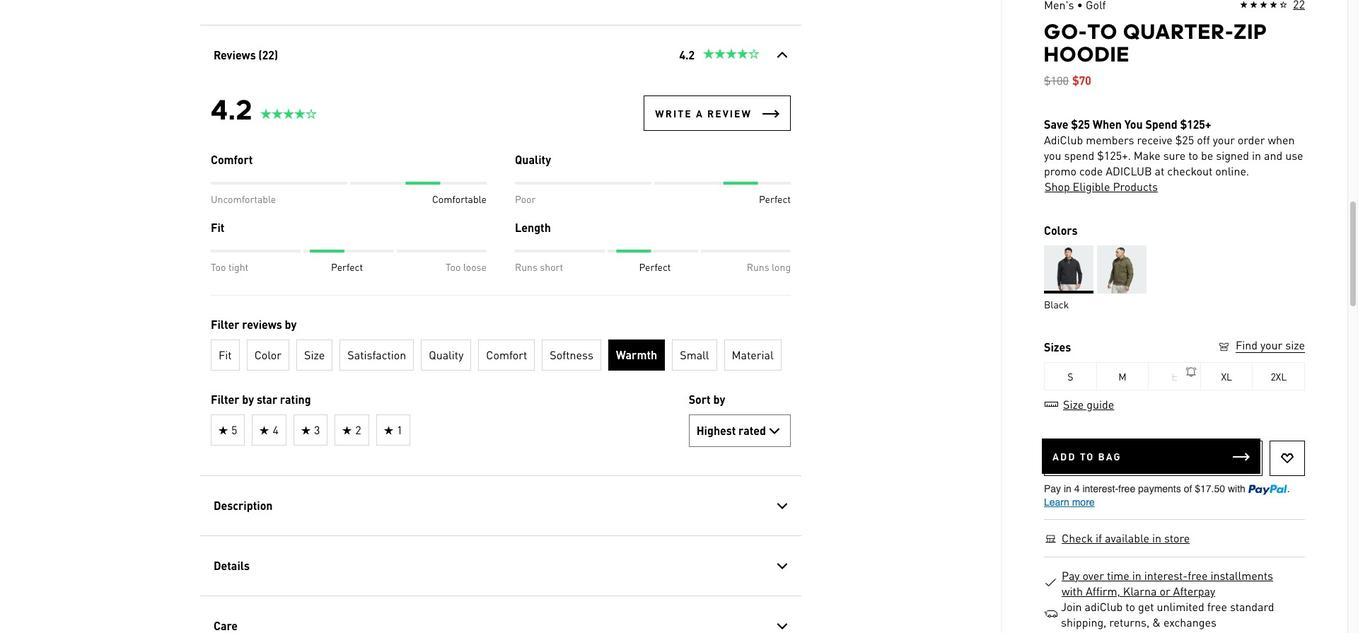 Task type: locate. For each thing, give the bounding box(es) containing it.
0 horizontal spatial perfect
[[331, 260, 363, 273]]

short
[[540, 260, 563, 273]]

1 vertical spatial to
[[1080, 450, 1095, 463]]

klarna
[[1123, 584, 1157, 599]]

description
[[213, 498, 272, 513]]

interest-
[[1145, 568, 1188, 583]]

by right sort
[[713, 392, 725, 407]]

free for unlimited
[[1207, 599, 1227, 614]]

returns,
[[1110, 615, 1150, 630]]

1 vertical spatial filter
[[210, 392, 239, 407]]

filter reviews by
[[210, 317, 296, 332]]

2 filter from the top
[[210, 392, 239, 407]]

filter up fit
[[210, 317, 239, 332]]

size guide
[[1063, 397, 1114, 412]]

1 horizontal spatial size
[[1286, 337, 1305, 352]]

write a review
[[655, 107, 752, 120]]

None field
[[689, 415, 791, 447]]

to inside go-to quarter-zip hoodie $100 $70
[[1088, 19, 1118, 44]]

free up the afterpay
[[1188, 568, 1208, 583]]

comfortable
[[432, 192, 486, 205]]

spend
[[1146, 117, 1178, 132]]

free inside pay over time in interest-free installments with affirm, klarna or afterpay
[[1188, 568, 1208, 583]]

shop eligible products link
[[1044, 179, 1159, 195]]

$25 up sure
[[1176, 132, 1194, 147]]

perfect for length
[[639, 260, 671, 273]]

dropdown image
[[766, 422, 783, 439]]

1 runs from the left
[[515, 260, 537, 273]]

in inside button
[[1152, 531, 1162, 545]]

color
[[254, 347, 281, 362]]

afterpay
[[1173, 584, 1216, 599]]

reviews (22)
[[213, 47, 278, 62]]

free down the afterpay
[[1207, 599, 1227, 614]]

code
[[1080, 163, 1103, 178]]

by left star
[[242, 392, 254, 407]]

2 horizontal spatial perfect
[[759, 192, 791, 205]]

runs left short
[[515, 260, 537, 273]]

if
[[1096, 531, 1102, 545]]

size
[[1286, 337, 1305, 352], [304, 347, 325, 362]]

installments
[[1211, 568, 1273, 583]]

your right find
[[1261, 337, 1283, 352]]

in left store
[[1152, 531, 1162, 545]]

1 horizontal spatial $25
[[1176, 132, 1194, 147]]

in down the order at the top of page
[[1252, 148, 1262, 163]]

1 vertical spatial free
[[1207, 599, 1227, 614]]

to inside button
[[1080, 450, 1095, 463]]

check if available in store
[[1062, 531, 1190, 545]]

size link
[[296, 340, 332, 371]]

unlimited
[[1157, 599, 1205, 614]]

in
[[1252, 148, 1262, 163], [1152, 531, 1162, 545], [1133, 568, 1142, 583]]

perfect
[[759, 192, 791, 205], [331, 260, 363, 273], [639, 260, 671, 273]]

$100
[[1044, 73, 1069, 88]]

comfort
[[486, 347, 527, 362]]

to up returns,
[[1126, 599, 1136, 614]]

warmth
[[616, 347, 657, 362]]

by for filter by star rating
[[242, 392, 254, 407]]

to up $70
[[1088, 19, 1118, 44]]

(22)
[[258, 47, 278, 62]]

1 vertical spatial in
[[1152, 531, 1162, 545]]

0 vertical spatial your
[[1213, 132, 1235, 147]]

0 horizontal spatial runs
[[515, 260, 537, 273]]

1 link
[[376, 415, 410, 446]]

signed
[[1216, 148, 1250, 163]]

highest
[[696, 423, 736, 438]]

checkout
[[1168, 163, 1213, 178]]

1 horizontal spatial too
[[445, 260, 460, 273]]

size right color
[[304, 347, 325, 362]]

time
[[1107, 568, 1130, 583]]

0 horizontal spatial too
[[210, 260, 226, 273]]

rating
[[280, 392, 311, 407]]

reviews
[[213, 47, 256, 62]]

bag
[[1098, 450, 1122, 463]]

1 filter from the top
[[210, 317, 239, 332]]

none field containing highest rated
[[689, 415, 791, 447]]

$25 up 'adiclub'
[[1071, 117, 1090, 132]]

check
[[1062, 531, 1093, 545]]

2 horizontal spatial by
[[713, 392, 725, 407]]

0 horizontal spatial by
[[242, 392, 254, 407]]

0 horizontal spatial your
[[1213, 132, 1235, 147]]

0 horizontal spatial to
[[1126, 599, 1136, 614]]

perfect for fit
[[331, 260, 363, 273]]

runs for runs long
[[747, 260, 769, 273]]

by right reviews
[[284, 317, 296, 332]]

0 horizontal spatial in
[[1133, 568, 1142, 583]]

star
[[256, 392, 277, 407]]

your up signed
[[1213, 132, 1235, 147]]

save $25 when you spend $125+ adiclub members receive $25 off your order when you spend $125+. make sure to be signed in and use promo code adiclub at checkout online. shop eligible products
[[1044, 117, 1304, 194]]

$125+
[[1180, 117, 1212, 132]]

filter for filter by star rating
[[210, 392, 239, 407]]

1 horizontal spatial perfect
[[639, 260, 671, 273]]

free inside join adiclub to get unlimited free standard shipping, returns, & exchanges
[[1207, 599, 1227, 614]]

0 vertical spatial filter
[[210, 317, 239, 332]]

0 vertical spatial to
[[1189, 148, 1199, 163]]

runs left long
[[747, 260, 769, 273]]

4.2 up comfort
[[210, 93, 253, 126]]

in up klarna
[[1133, 568, 1142, 583]]

filter up 5 "link"
[[210, 392, 239, 407]]

promo
[[1044, 163, 1077, 178]]

size up the 2xl button
[[1286, 337, 1305, 352]]

0 horizontal spatial $25
[[1071, 117, 1090, 132]]

too left "tight"
[[210, 260, 226, 273]]

satisfaction
[[347, 347, 406, 362]]

fit link
[[210, 340, 239, 371]]

4.2 up write
[[679, 47, 694, 62]]

0 vertical spatial 4.2
[[679, 47, 694, 62]]

1 vertical spatial your
[[1261, 337, 1283, 352]]

in for interest-
[[1133, 568, 1142, 583]]

add to bag
[[1053, 450, 1122, 463]]

tight
[[228, 260, 248, 273]]

to inside join adiclub to get unlimited free standard shipping, returns, & exchanges
[[1126, 599, 1136, 614]]

product color: black image
[[1044, 246, 1094, 294]]

2 runs from the left
[[747, 260, 769, 273]]

0 vertical spatial $25
[[1071, 117, 1090, 132]]

1 horizontal spatial runs
[[747, 260, 769, 273]]

1
[[396, 422, 402, 437]]

1 horizontal spatial your
[[1261, 337, 1283, 352]]

hoodie
[[1044, 42, 1130, 67]]

loose
[[463, 260, 486, 273]]

to left be
[[1189, 148, 1199, 163]]

over
[[1083, 568, 1104, 583]]

too left loose
[[445, 260, 460, 273]]

sure
[[1164, 148, 1186, 163]]

your
[[1213, 132, 1235, 147], [1261, 337, 1283, 352]]

1 horizontal spatial in
[[1152, 531, 1162, 545]]

0 horizontal spatial size
[[304, 347, 325, 362]]

in for store
[[1152, 531, 1162, 545]]

highest rated
[[696, 423, 766, 438]]

members
[[1086, 132, 1134, 147]]

products
[[1113, 179, 1158, 194]]

length
[[515, 220, 551, 235]]

get
[[1138, 599, 1154, 614]]

0 vertical spatial in
[[1252, 148, 1262, 163]]

go-
[[1044, 19, 1088, 44]]

standard
[[1230, 599, 1275, 614]]

join adiclub to get unlimited free standard shipping, returns, & exchanges
[[1061, 599, 1275, 630]]

eligible
[[1073, 179, 1110, 194]]

perfect for quality
[[759, 192, 791, 205]]

you
[[1125, 117, 1143, 132]]

in inside pay over time in interest-free installments with affirm, klarna or afterpay
[[1133, 568, 1142, 583]]

4.2
[[679, 47, 694, 62], [210, 93, 253, 126]]

2 too from the left
[[445, 260, 460, 273]]

2
[[355, 422, 361, 437]]

store
[[1164, 531, 1190, 545]]

join
[[1061, 599, 1082, 614]]

1 vertical spatial to
[[1126, 599, 1136, 614]]

to left bag
[[1080, 450, 1095, 463]]

4 link
[[252, 415, 286, 446]]

a
[[696, 107, 704, 120]]

when
[[1093, 117, 1122, 132]]

2 vertical spatial in
[[1133, 568, 1142, 583]]

s button
[[1045, 362, 1097, 391]]

0 vertical spatial to
[[1088, 19, 1118, 44]]

your inside save $25 when you spend $125+ adiclub members receive $25 off your order when you spend $125+. make sure to be signed in and use promo code adiclub at checkout online. shop eligible products
[[1213, 132, 1235, 147]]

$70
[[1073, 73, 1091, 88]]

1 horizontal spatial to
[[1189, 148, 1199, 163]]

fit
[[210, 220, 224, 235]]

add to bag button
[[1042, 439, 1261, 474]]

order
[[1238, 132, 1265, 147]]

2 horizontal spatial in
[[1252, 148, 1262, 163]]

small
[[680, 347, 709, 362]]

0 horizontal spatial 4.2
[[210, 93, 253, 126]]

l
[[1172, 370, 1178, 383]]

0 vertical spatial free
[[1188, 568, 1208, 583]]

fit
[[218, 347, 231, 362]]

1 too from the left
[[210, 260, 226, 273]]

3
[[314, 422, 320, 437]]



Task type: describe. For each thing, give the bounding box(es) containing it.
product color: olive strata image
[[1097, 246, 1147, 294]]

size inside button
[[1286, 337, 1305, 352]]

1 horizontal spatial by
[[284, 317, 296, 332]]

add
[[1053, 450, 1076, 463]]

$125+.
[[1098, 148, 1131, 163]]

you
[[1044, 148, 1062, 163]]

2xl
[[1271, 370, 1287, 383]]

be
[[1201, 148, 1214, 163]]

find your size image
[[1218, 340, 1231, 354]]

quality link
[[421, 340, 471, 371]]

sort
[[689, 392, 710, 407]]

details button
[[200, 536, 801, 596]]

m
[[1119, 370, 1127, 383]]

shop
[[1045, 179, 1070, 194]]

too for too loose
[[445, 260, 460, 273]]

3 link
[[293, 415, 327, 446]]

sizes
[[1044, 340, 1071, 354]]

find
[[1236, 337, 1258, 352]]

1 vertical spatial $25
[[1176, 132, 1194, 147]]

uncomfortable
[[210, 192, 276, 205]]

save
[[1044, 117, 1069, 132]]

too tight
[[210, 260, 248, 273]]

online.
[[1216, 163, 1250, 178]]

black
[[1044, 298, 1069, 311]]

free for interest-
[[1188, 568, 1208, 583]]

pay over time in interest-free installments with affirm, klarna or afterpay
[[1062, 568, 1273, 599]]

runs for runs short
[[515, 260, 537, 273]]

to for go-
[[1088, 19, 1118, 44]]

adiclub
[[1085, 599, 1123, 614]]

to for add
[[1080, 450, 1095, 463]]

review
[[707, 107, 752, 120]]

your inside the find your size button
[[1261, 337, 1283, 352]]

xl button
[[1201, 362, 1253, 391]]

use
[[1286, 148, 1304, 163]]

size guide link
[[1044, 397, 1115, 412]]

xl
[[1221, 370, 1232, 383]]

5
[[231, 422, 237, 437]]

find your size button
[[1218, 337, 1305, 355]]

adiclub
[[1044, 132, 1083, 147]]

when
[[1268, 132, 1295, 147]]

5 link
[[210, 415, 245, 446]]

l button
[[1149, 362, 1201, 391]]

poor
[[515, 192, 536, 205]]

adiclub
[[1106, 163, 1152, 178]]

in inside save $25 when you spend $125+ adiclub members receive $25 off your order when you spend $125+. make sure to be signed in and use promo code adiclub at checkout online. shop eligible products
[[1252, 148, 1262, 163]]

2 link
[[335, 415, 369, 446]]

softness link
[[542, 340, 601, 371]]

off
[[1197, 132, 1210, 147]]

or
[[1160, 584, 1171, 599]]

material link
[[724, 340, 781, 371]]

write
[[655, 107, 692, 120]]

to inside save $25 when you spend $125+ adiclub members receive $25 off your order when you spend $125+. make sure to be signed in and use promo code adiclub at checkout online. shop eligible products
[[1189, 148, 1199, 163]]

zip
[[1234, 19, 1268, 44]]

rated
[[738, 423, 766, 438]]

color link
[[246, 340, 289, 371]]

1 horizontal spatial 4.2
[[679, 47, 694, 62]]

go-to quarter-zip hoodie $100 $70
[[1044, 19, 1268, 88]]

1 vertical spatial 4.2
[[210, 93, 253, 126]]

too for too tight
[[210, 260, 226, 273]]

details
[[213, 558, 249, 573]]

s
[[1068, 370, 1074, 383]]

by for sort by
[[713, 392, 725, 407]]

sort by
[[689, 392, 725, 407]]

affirm,
[[1086, 584, 1121, 599]]

comfort link
[[478, 340, 535, 371]]

long
[[772, 260, 791, 273]]

filter by star rating
[[210, 392, 311, 407]]

runs long
[[747, 260, 791, 273]]

reviews
[[242, 317, 282, 332]]

spend
[[1064, 148, 1095, 163]]

quality
[[515, 152, 551, 167]]

description button
[[200, 476, 801, 536]]

material
[[732, 347, 773, 362]]

colors
[[1044, 223, 1078, 238]]

pay over time in interest-free installments with affirm, klarna or afterpay link
[[1061, 568, 1296, 599]]

shipping,
[[1061, 615, 1107, 630]]

exchanges
[[1164, 615, 1217, 630]]

filter for filter reviews by
[[210, 317, 239, 332]]

and
[[1264, 148, 1283, 163]]

warmth link
[[608, 340, 665, 371]]

quarter-
[[1123, 19, 1234, 44]]

with
[[1062, 584, 1083, 599]]

size
[[1063, 397, 1084, 412]]



Task type: vqa. For each thing, say whether or not it's contained in the screenshot.
rightmost Predator
no



